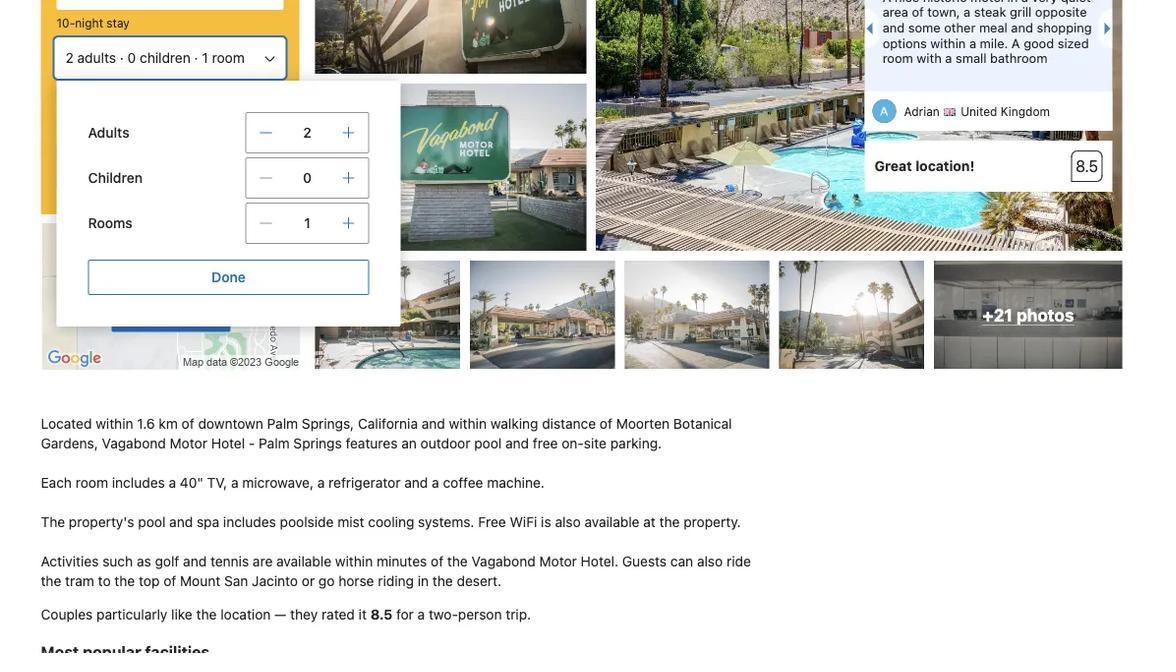 Task type: describe. For each thing, give the bounding box(es) containing it.
1 horizontal spatial motor
[[540, 554, 577, 570]]

they
[[290, 607, 318, 623]]

refrigerator
[[329, 475, 401, 491]]

it
[[359, 607, 367, 623]]

km
[[159, 416, 178, 432]]

0 inside button
[[127, 50, 136, 66]]

room inside a nice historic motel in a very quiet area of town, a steak grill opposite and some other meal and shopping options within a mile. a good sized room with a small bathroom
[[883, 51, 914, 65]]

some
[[909, 20, 941, 35]]

person
[[458, 607, 502, 623]]

gardens,
[[41, 435, 98, 452]]

mount
[[180, 573, 221, 589]]

and left "spa" on the left of page
[[169, 514, 193, 530]]

1.6
[[137, 416, 155, 432]]

a down the springs
[[318, 475, 325, 491]]

poolside
[[280, 514, 334, 530]]

small
[[956, 51, 987, 65]]

motel
[[971, 0, 1005, 4]]

or
[[302, 573, 315, 589]]

located
[[41, 416, 92, 432]]

as
[[137, 554, 151, 570]]

horse
[[339, 573, 374, 589]]

apartments
[[162, 91, 225, 104]]

to
[[98, 573, 111, 589]]

shopping
[[1037, 20, 1093, 35]]

the up desert.
[[448, 554, 468, 570]]

opposite
[[1036, 5, 1088, 19]]

town,
[[928, 5, 961, 19]]

in inside located within 1.6 km of downtown palm springs, california and within walking distance of moorten botanical gardens, vagabond motor hotel - palm springs features an outdoor pool and free on-site parking. each room includes a 40" tv, a microwave, a refrigerator and a coffee machine. the property's pool and spa includes poolside mist cooling systems. free wifi is also available at the property. activities such as golf and tennis are available within minutes of the vagabond motor hotel. guests can also ride the tram to the top of mount san jacinto or go horse riding in the desert.
[[418, 573, 429, 589]]

wifi
[[510, 514, 538, 530]]

2 for 2
[[303, 124, 312, 141]]

i'm travelling for work
[[74, 116, 194, 130]]

a nice historic motel in a very quiet area of town, a steak grill opposite and some other meal and shopping options within a mile. a good sized room with a small bathroom
[[883, 0, 1093, 65]]

are
[[253, 554, 273, 570]]

0 vertical spatial a
[[883, 0, 892, 4]]

0 horizontal spatial also
[[555, 514, 581, 530]]

2 adults · 0 children · 1 room button
[[57, 39, 284, 77]]

travelling
[[95, 116, 145, 130]]

entire homes & apartments
[[74, 91, 225, 104]]

activities
[[41, 554, 99, 570]]

night
[[75, 16, 103, 30]]

the right the to
[[115, 573, 135, 589]]

hotel.
[[581, 554, 619, 570]]

and down area
[[883, 20, 905, 35]]

hotel
[[211, 435, 245, 452]]

tv,
[[207, 475, 227, 491]]

children
[[140, 50, 191, 66]]

historic
[[924, 0, 968, 4]]

guests
[[623, 554, 667, 570]]

1 · from the left
[[120, 50, 124, 66]]

is
[[541, 514, 552, 530]]

room inside button
[[212, 50, 245, 66]]

property's
[[69, 514, 134, 530]]

moorten
[[617, 416, 670, 432]]

1 vertical spatial 0
[[303, 170, 312, 186]]

8.5 inside "element"
[[1076, 157, 1099, 176]]

of up site
[[600, 416, 613, 432]]

within up horse
[[335, 554, 373, 570]]

0 vertical spatial pool
[[474, 435, 502, 452]]

and down grill
[[1012, 20, 1034, 35]]

of right km
[[182, 416, 195, 432]]

very
[[1033, 0, 1058, 4]]

riding
[[378, 573, 414, 589]]

options
[[883, 35, 928, 50]]

spa
[[197, 514, 220, 530]]

california
[[358, 416, 418, 432]]

couples particularly like the location — they rated it 8.5 for a two-person trip.
[[41, 607, 531, 623]]

1 vertical spatial palm
[[259, 435, 290, 452]]

the right 'like' at left
[[196, 607, 217, 623]]

located within 1.6 km of downtown palm springs, california and within walking distance of moorten botanical gardens, vagabond motor hotel - palm springs features an outdoor pool and free on-site parking. each room includes a 40" tv, a microwave, a refrigerator and a coffee machine. the property's pool and spa includes poolside mist cooling systems. free wifi is also available at the property. activities such as golf and tennis are available within minutes of the vagabond motor hotel. guests can also ride the tram to the top of mount san jacinto or go horse riding in the desert.
[[41, 416, 755, 589]]

1 vertical spatial for
[[396, 607, 414, 623]]

systems.
[[418, 514, 475, 530]]

1 horizontal spatial vagabond
[[472, 554, 536, 570]]

-
[[249, 435, 255, 452]]

other
[[945, 20, 976, 35]]

location!
[[916, 158, 975, 174]]

jacinto
[[252, 573, 298, 589]]

on-
[[562, 435, 584, 452]]

1 horizontal spatial also
[[698, 554, 723, 570]]

0 vertical spatial palm
[[267, 416, 298, 432]]

i'm
[[74, 116, 91, 130]]

the right at
[[660, 514, 680, 530]]

previous image
[[861, 23, 873, 35]]

top
[[139, 573, 160, 589]]

work
[[168, 116, 194, 130]]

free
[[533, 435, 558, 452]]

parking.
[[611, 435, 662, 452]]

ride
[[727, 554, 752, 570]]

+21 photos
[[983, 305, 1075, 325]]

adrian
[[905, 105, 940, 119]]

each
[[41, 475, 72, 491]]

done
[[212, 269, 246, 285]]

great
[[875, 158, 913, 174]]

10-night stay
[[57, 16, 130, 30]]

within up outdoor on the bottom left of the page
[[449, 416, 487, 432]]

next image
[[1105, 23, 1117, 35]]

quiet
[[1062, 0, 1092, 4]]

photos
[[1017, 305, 1075, 325]]

bathroom
[[991, 51, 1048, 65]]

1 horizontal spatial includes
[[223, 514, 276, 530]]

mist
[[338, 514, 365, 530]]

like
[[171, 607, 193, 623]]

within inside a nice historic motel in a very quiet area of town, a steak grill opposite and some other meal and shopping options within a mile. a good sized room with a small bathroom
[[931, 35, 967, 50]]



Task type: locate. For each thing, give the bounding box(es) containing it.
scored 8.5 element
[[1072, 151, 1103, 182]]

good
[[1024, 35, 1055, 50]]

vagabond up desert.
[[472, 554, 536, 570]]

adults
[[88, 124, 130, 141]]

includes
[[112, 475, 165, 491], [223, 514, 276, 530]]

includes up the are
[[223, 514, 276, 530]]

room up apartments
[[212, 50, 245, 66]]

0 horizontal spatial a
[[883, 0, 892, 4]]

in up grill
[[1008, 0, 1019, 4]]

of
[[913, 5, 925, 19], [182, 416, 195, 432], [600, 416, 613, 432], [431, 554, 444, 570], [164, 573, 176, 589]]

2 inside button
[[65, 50, 74, 66]]

at
[[644, 514, 656, 530]]

1 horizontal spatial available
[[585, 514, 640, 530]]

tennis
[[211, 554, 249, 570]]

children
[[88, 170, 143, 186]]

0 vertical spatial for
[[149, 116, 164, 130]]

1 vertical spatial 1
[[304, 215, 311, 231]]

of inside a nice historic motel in a very quiet area of town, a steak grill opposite and some other meal and shopping options within a mile. a good sized room with a small bathroom
[[913, 5, 925, 19]]

done button
[[88, 260, 369, 295]]

steak
[[975, 5, 1007, 19]]

downtown
[[198, 416, 264, 432]]

within left 1.6
[[96, 416, 133, 432]]

location
[[221, 607, 271, 623]]

8.5
[[1076, 157, 1099, 176], [371, 607, 393, 623]]

section
[[33, 0, 401, 371]]

· right 'adults'
[[120, 50, 124, 66]]

features
[[346, 435, 398, 452]]

united kingdom
[[961, 105, 1051, 119]]

great location!
[[875, 158, 975, 174]]

motor down is
[[540, 554, 577, 570]]

0 horizontal spatial 1
[[202, 50, 208, 66]]

0 horizontal spatial pool
[[138, 514, 166, 530]]

meal
[[980, 20, 1008, 35]]

distance
[[542, 416, 596, 432]]

within
[[931, 35, 967, 50], [96, 416, 133, 432], [449, 416, 487, 432], [335, 554, 373, 570]]

available up or
[[277, 554, 332, 570]]

1 horizontal spatial ·
[[194, 50, 198, 66]]

0 horizontal spatial 8.5
[[371, 607, 393, 623]]

0 horizontal spatial motor
[[170, 435, 208, 452]]

available left at
[[585, 514, 640, 530]]

in right riding
[[418, 573, 429, 589]]

two-
[[429, 607, 458, 623]]

machine.
[[487, 475, 545, 491]]

a right tv,
[[231, 475, 239, 491]]

for left work
[[149, 116, 164, 130]]

golf
[[155, 554, 179, 570]]

a left coffee
[[432, 475, 439, 491]]

vagabond
[[102, 435, 166, 452], [472, 554, 536, 570]]

nice
[[895, 0, 920, 4]]

0 vertical spatial 8.5
[[1076, 157, 1099, 176]]

and up outdoor on the bottom left of the page
[[422, 416, 446, 432]]

walking
[[491, 416, 539, 432]]

0 horizontal spatial available
[[277, 554, 332, 570]]

and down the walking on the bottom left of page
[[506, 435, 529, 452]]

within down other
[[931, 35, 967, 50]]

palm
[[267, 416, 298, 432], [259, 435, 290, 452]]

0 horizontal spatial 0
[[127, 50, 136, 66]]

adults
[[77, 50, 116, 66]]

a
[[1022, 0, 1029, 4], [964, 5, 971, 19], [970, 35, 977, 50], [946, 51, 953, 65], [169, 475, 176, 491], [231, 475, 239, 491], [318, 475, 325, 491], [432, 475, 439, 491], [418, 607, 425, 623]]

tram
[[65, 573, 94, 589]]

also
[[555, 514, 581, 530], [698, 554, 723, 570]]

2 · from the left
[[194, 50, 198, 66]]

botanical
[[674, 416, 733, 432]]

1 vertical spatial in
[[418, 573, 429, 589]]

a left 40"
[[169, 475, 176, 491]]

vagabond down 1.6
[[102, 435, 166, 452]]

1
[[202, 50, 208, 66], [304, 215, 311, 231]]

0 vertical spatial includes
[[112, 475, 165, 491]]

a
[[883, 0, 892, 4], [1012, 35, 1021, 50]]

in inside a nice historic motel in a very quiet area of town, a steak grill opposite and some other meal and shopping options within a mile. a good sized room with a small bathroom
[[1008, 0, 1019, 4]]

springs
[[294, 435, 342, 452]]

palm up the springs
[[267, 416, 298, 432]]

of down nice
[[913, 5, 925, 19]]

motor
[[170, 435, 208, 452], [540, 554, 577, 570]]

2 for 2 adults · 0 children · 1 room
[[65, 50, 74, 66]]

1 vertical spatial a
[[1012, 35, 1021, 50]]

a up area
[[883, 0, 892, 4]]

1 horizontal spatial 1
[[304, 215, 311, 231]]

includes left 40"
[[112, 475, 165, 491]]

pool down the walking on the bottom left of page
[[474, 435, 502, 452]]

also right is
[[555, 514, 581, 530]]

springs,
[[302, 416, 354, 432]]

area
[[883, 5, 909, 19]]

a up the bathroom
[[1012, 35, 1021, 50]]

a up other
[[964, 5, 971, 19]]

0 vertical spatial vagabond
[[102, 435, 166, 452]]

0 horizontal spatial room
[[76, 475, 108, 491]]

1 horizontal spatial in
[[1008, 0, 1019, 4]]

0 vertical spatial available
[[585, 514, 640, 530]]

0 vertical spatial also
[[555, 514, 581, 530]]

10-
[[57, 16, 75, 30]]

property.
[[684, 514, 742, 530]]

mile.
[[981, 35, 1009, 50]]

1 horizontal spatial room
[[212, 50, 245, 66]]

pool up as
[[138, 514, 166, 530]]

1 horizontal spatial pool
[[474, 435, 502, 452]]

sized
[[1058, 35, 1090, 50]]

entire
[[74, 91, 106, 104]]

and down an
[[405, 475, 428, 491]]

the
[[41, 514, 65, 530]]

+21
[[983, 305, 1013, 325]]

the up the two-
[[433, 573, 453, 589]]

an
[[402, 435, 417, 452]]

0 horizontal spatial includes
[[112, 475, 165, 491]]

1 vertical spatial includes
[[223, 514, 276, 530]]

1 up done button
[[304, 215, 311, 231]]

0 vertical spatial 1
[[202, 50, 208, 66]]

desert.
[[457, 573, 502, 589]]

for down riding
[[396, 607, 414, 623]]

particularly
[[97, 607, 168, 623]]

1 vertical spatial 2
[[303, 124, 312, 141]]

the
[[660, 514, 680, 530], [448, 554, 468, 570], [41, 573, 61, 589], [115, 573, 135, 589], [433, 573, 453, 589], [196, 607, 217, 623]]

trip.
[[506, 607, 531, 623]]

pool
[[474, 435, 502, 452], [138, 514, 166, 530]]

san
[[224, 573, 248, 589]]

outdoor
[[421, 435, 471, 452]]

of down golf
[[164, 573, 176, 589]]

couples
[[41, 607, 93, 623]]

such
[[103, 554, 133, 570]]

palm right -
[[259, 435, 290, 452]]

the down activities
[[41, 573, 61, 589]]

1 vertical spatial motor
[[540, 554, 577, 570]]

+21 photos link
[[935, 261, 1123, 369]]

with
[[917, 51, 942, 65]]

room inside located within 1.6 km of downtown palm springs, california and within walking distance of moorten botanical gardens, vagabond motor hotel - palm springs features an outdoor pool and free on-site parking. each room includes a 40" tv, a microwave, a refrigerator and a coffee machine. the property's pool and spa includes poolside mist cooling systems. free wifi is also available at the property. activities such as golf and tennis are available within minutes of the vagabond motor hotel. guests can also ride the tram to the top of mount san jacinto or go horse riding in the desert.
[[76, 475, 108, 491]]

0 vertical spatial in
[[1008, 0, 1019, 4]]

1 horizontal spatial 2
[[303, 124, 312, 141]]

a left the two-
[[418, 607, 425, 623]]

0 horizontal spatial ·
[[120, 50, 124, 66]]

0 vertical spatial motor
[[170, 435, 208, 452]]

0 horizontal spatial for
[[149, 116, 164, 130]]

0 vertical spatial 2
[[65, 50, 74, 66]]

2 adults · 0 children · 1 room
[[65, 50, 245, 66]]

in
[[1008, 0, 1019, 4], [418, 573, 429, 589]]

· right children
[[194, 50, 198, 66]]

1 vertical spatial 8.5
[[371, 607, 393, 623]]

1 right children
[[202, 50, 208, 66]]

a up grill
[[1022, 0, 1029, 4]]

1 vertical spatial available
[[277, 554, 332, 570]]

0 horizontal spatial in
[[418, 573, 429, 589]]

of right minutes
[[431, 554, 444, 570]]

a up small
[[970, 35, 977, 50]]

&
[[150, 91, 159, 104]]

for
[[149, 116, 164, 130], [396, 607, 414, 623]]

and
[[883, 20, 905, 35], [1012, 20, 1034, 35], [422, 416, 446, 432], [506, 435, 529, 452], [405, 475, 428, 491], [169, 514, 193, 530], [183, 554, 207, 570]]

0 vertical spatial 0
[[127, 50, 136, 66]]

free
[[478, 514, 506, 530]]

1 vertical spatial vagabond
[[472, 554, 536, 570]]

a right the with
[[946, 51, 953, 65]]

1 vertical spatial also
[[698, 554, 723, 570]]

coffee
[[443, 475, 484, 491]]

grill
[[1010, 5, 1032, 19]]

room right the each at the left
[[76, 475, 108, 491]]

motor down km
[[170, 435, 208, 452]]

also right can
[[698, 554, 723, 570]]

and up mount
[[183, 554, 207, 570]]

1 horizontal spatial 8.5
[[1076, 157, 1099, 176]]

1 vertical spatial pool
[[138, 514, 166, 530]]

·
[[120, 50, 124, 66], [194, 50, 198, 66]]

section containing 2 adults · 0 children · 1 room
[[33, 0, 401, 371]]

can
[[671, 554, 694, 570]]

room down options
[[883, 51, 914, 65]]

0 horizontal spatial 2
[[65, 50, 74, 66]]

rated
[[322, 607, 355, 623]]

1 inside button
[[202, 50, 208, 66]]

0 horizontal spatial vagabond
[[102, 435, 166, 452]]

1 horizontal spatial 0
[[303, 170, 312, 186]]

2 horizontal spatial room
[[883, 51, 914, 65]]

1 horizontal spatial for
[[396, 607, 414, 623]]

1 horizontal spatial a
[[1012, 35, 1021, 50]]

40"
[[180, 475, 203, 491]]



Task type: vqa. For each thing, say whether or not it's contained in the screenshot.
the left 1
yes



